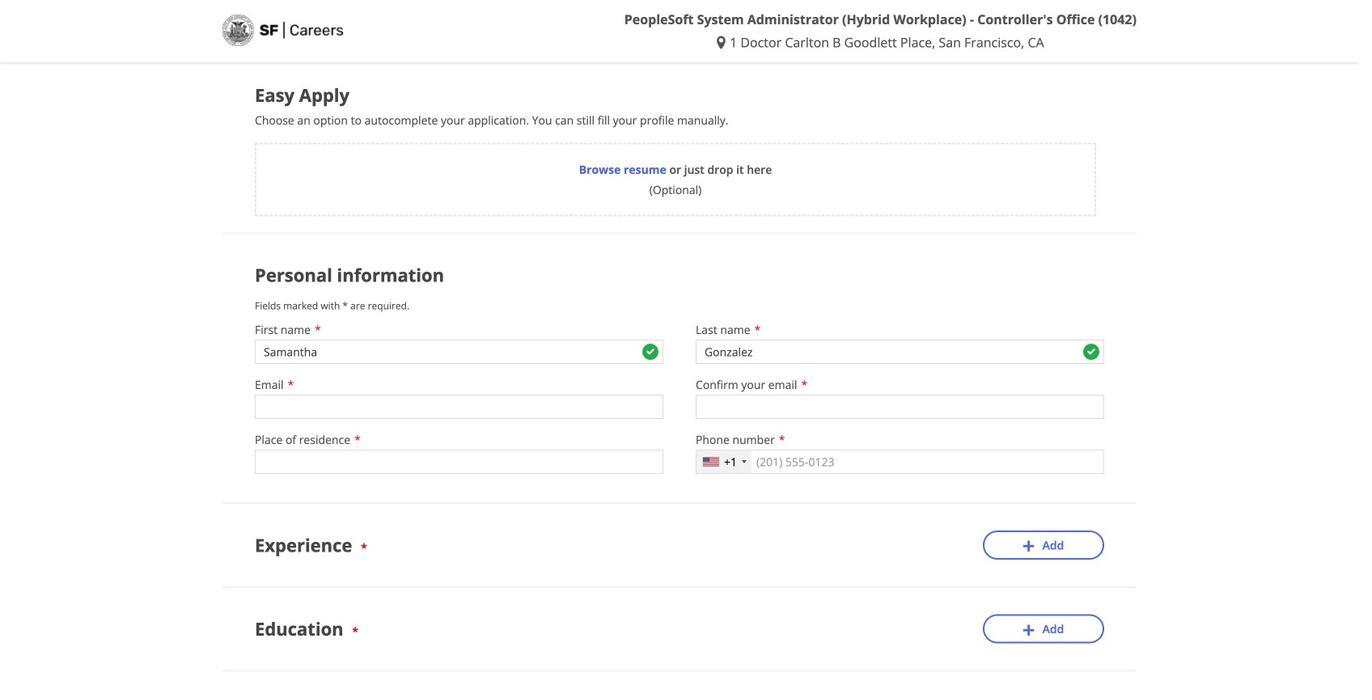 Task type: locate. For each thing, give the bounding box(es) containing it.
city and county of san francisco logo image
[[223, 14, 344, 46]]

location image
[[717, 36, 730, 49]]



Task type: vqa. For each thing, say whether or not it's contained in the screenshot.
The City And County Of San Francisco Logo
yes



